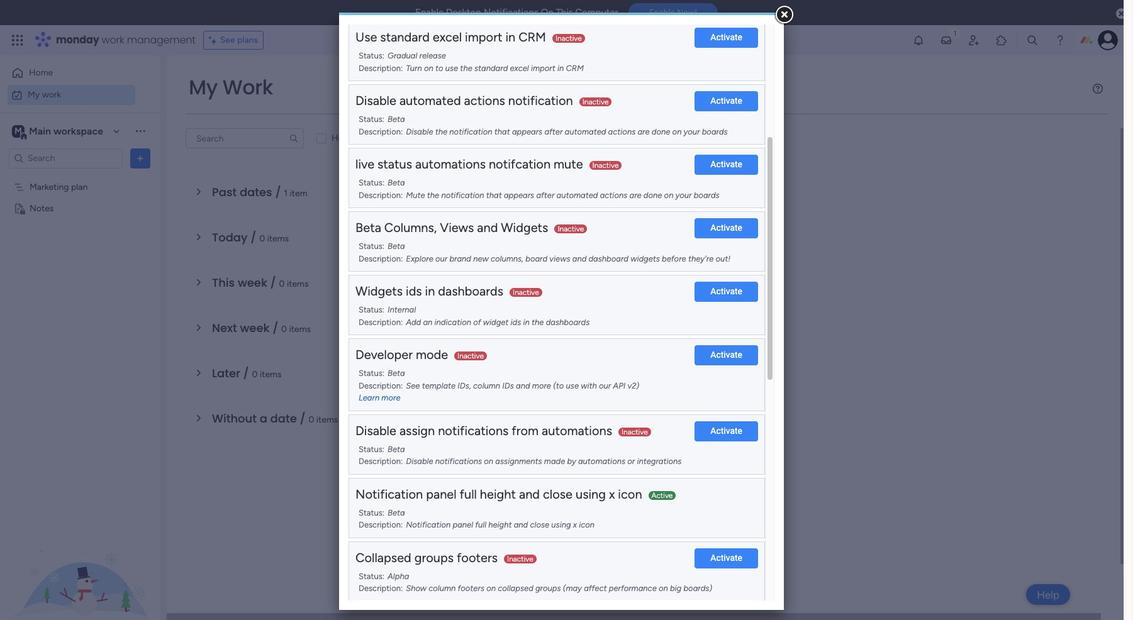 Task type: describe. For each thing, give the bounding box(es) containing it.
boards)
[[684, 584, 712, 594]]

enable for enable desktop notifications on this computer
[[415, 7, 444, 18]]

description: inside status: beta description: see template ids, column ids and more (to use with our api v2) learn more
[[359, 381, 403, 391]]

notifications image
[[913, 34, 925, 47]]

see inside status: beta description: see template ids, column ids and more (to use with our api v2) learn more
[[406, 381, 420, 391]]

hide done items
[[332, 133, 396, 144]]

beta for status
[[388, 178, 405, 188]]

integrations
[[637, 457, 682, 466]]

1 horizontal spatial more
[[532, 381, 551, 391]]

performance
[[609, 584, 657, 594]]

inactive inside widgets ids in dashboards inactive
[[513, 288, 539, 297]]

dapulse close image
[[1117, 8, 1127, 20]]

inactive inside the developer mode inactive
[[458, 352, 484, 361]]

beta for automated
[[388, 115, 405, 124]]

activate inside "status: alpha description: show column footers on collapsed groups (may affect performance on big boards) activate"
[[711, 553, 743, 563]]

beta left columns,
[[356, 220, 381, 235]]

notification inside 'status: beta description: notification panel full height and close using x icon'
[[406, 521, 451, 530]]

workspace
[[53, 125, 103, 137]]

before
[[662, 254, 686, 263]]

customize
[[422, 133, 464, 144]]

status: for disable assign notifications from automations
[[359, 445, 385, 454]]

workspace selection element
[[12, 124, 105, 140]]

our inside status: beta description: see template ids, column ids and more (to use with our api v2) learn more
[[599, 381, 611, 391]]

customize button
[[401, 128, 469, 149]]

widget
[[483, 318, 509, 327]]

my for my work
[[189, 73, 218, 101]]

0 vertical spatial panel
[[426, 487, 457, 502]]

lottie animation element
[[0, 493, 160, 621]]

m
[[15, 126, 22, 136]]

main
[[29, 125, 51, 137]]

help button
[[1027, 585, 1071, 605]]

indication
[[435, 318, 471, 327]]

on inside status: beta description: disable the notification that appears after automated actions are done on your boards
[[673, 127, 682, 136]]

height inside 'status: beta description: notification panel full height and close using x icon'
[[489, 521, 512, 530]]

show
[[406, 584, 427, 594]]

notifcation
[[489, 157, 551, 172]]

developer mode inactive
[[356, 347, 484, 363]]

later
[[212, 366, 240, 381]]

status: inside status: beta description: see template ids, column ids and more (to use with our api v2) learn more
[[359, 369, 385, 378]]

main workspace
[[29, 125, 103, 137]]

private board image
[[13, 202, 25, 214]]

use inside status: gradual release description: turn on to use the standard excel import in crm
[[445, 63, 458, 73]]

home button
[[8, 63, 135, 83]]

disable up hide done items
[[356, 93, 396, 108]]

select product image
[[11, 34, 24, 47]]

my work
[[28, 89, 61, 100]]

today / 0 items
[[212, 230, 289, 245]]

out!
[[716, 254, 731, 263]]

activate for live status automations notifcation mute
[[711, 159, 743, 170]]

kendall parks image
[[1098, 30, 1118, 50]]

are for mute
[[630, 190, 642, 200]]

inactive inside 'disable automated actions notification inactive'
[[583, 98, 609, 106]]

activate for beta columns, views and widgets
[[711, 223, 743, 233]]

/ right later
[[243, 366, 249, 381]]

that for notifcation
[[486, 190, 502, 200]]

and inside status: beta description: explore our brand new columns, board views and dashboard widgets before they're out!
[[573, 254, 587, 263]]

help image
[[1054, 34, 1067, 47]]

mute
[[554, 157, 583, 172]]

today
[[212, 230, 248, 245]]

activate button for widgets ids in dashboards
[[695, 282, 758, 302]]

1 horizontal spatial widgets
[[501, 220, 548, 235]]

description: for ids
[[359, 318, 403, 327]]

column inside status: beta description: see template ids, column ids and more (to use with our api v2) learn more
[[473, 381, 500, 391]]

status: beta description: see template ids, column ids and more (to use with our api v2) learn more
[[359, 369, 640, 403]]

live status automations notifcation mute inactive
[[356, 157, 619, 172]]

0 inside next week / 0 items
[[281, 324, 287, 335]]

without
[[212, 411, 257, 427]]

status: for widgets ids in dashboards
[[359, 305, 385, 315]]

inactive inside use standard excel import in crm inactive
[[556, 34, 582, 43]]

management
[[127, 33, 196, 47]]

disable inside status: beta description: disable notifications on assignments made by automations or integrations
[[406, 457, 433, 466]]

widgets
[[631, 254, 660, 263]]

and inside 'status: beta description: notification panel full height and close using x icon'
[[514, 521, 528, 530]]

status: gradual release description: turn on to use the standard excel import in crm
[[359, 51, 584, 73]]

ids inside status: internal description: add an indication of widget ids in the dashboards
[[511, 318, 521, 327]]

actions for notifcation
[[600, 190, 628, 200]]

activate for disable assign notifications from automations
[[711, 426, 743, 436]]

status: beta description: disable the notification that appears after automated actions are done on your boards
[[359, 115, 728, 136]]

using inside 'status: beta description: notification panel full height and close using x icon'
[[552, 521, 571, 530]]

by
[[567, 457, 576, 466]]

description: inside status: gradual release description: turn on to use the standard excel import in crm
[[359, 63, 403, 73]]

activate for disable automated actions notification
[[711, 96, 743, 106]]

panel inside 'status: beta description: notification panel full height and close using x icon'
[[453, 521, 473, 530]]

enable now!
[[649, 8, 697, 18]]

my for my work
[[28, 89, 40, 100]]

activate button for use standard excel import in crm
[[695, 28, 758, 48]]

notifications inside status: beta description: disable notifications on assignments made by automations or integrations
[[435, 457, 482, 466]]

your for inactive
[[684, 127, 700, 136]]

item
[[290, 188, 308, 199]]

affect
[[584, 584, 607, 594]]

0 vertical spatial crm
[[519, 30, 546, 45]]

notifications
[[484, 7, 539, 18]]

monday
[[56, 33, 99, 47]]

groups inside "status: alpha description: show column footers on collapsed groups (may affect performance on big boards) activate"
[[536, 584, 561, 594]]

(to
[[553, 381, 564, 391]]

learn
[[359, 393, 380, 403]]

see plans
[[220, 35, 258, 45]]

0 vertical spatial footers
[[457, 550, 498, 566]]

or
[[628, 457, 635, 466]]

status: beta description: explore our brand new columns, board views and dashboard widgets before they're out!
[[359, 242, 731, 263]]

they're
[[688, 254, 714, 263]]

close inside 'status: beta description: notification panel full height and close using x icon'
[[530, 521, 550, 530]]

0 horizontal spatial import
[[465, 30, 503, 45]]

beta for panel
[[388, 508, 405, 518]]

status: internal description: add an indication of widget ids in the dashboards
[[359, 305, 590, 327]]

explore
[[406, 254, 433, 263]]

0 vertical spatial full
[[460, 487, 477, 502]]

/ down this week / 0 items
[[273, 320, 278, 336]]

your for mute
[[676, 190, 692, 200]]

on inside status: gradual release description: turn on to use the standard excel import in crm
[[424, 63, 433, 73]]

0 vertical spatial notification
[[508, 93, 573, 108]]

mode
[[416, 347, 448, 363]]

0 vertical spatial automations
[[415, 157, 486, 172]]

v2)
[[628, 381, 640, 391]]

status: alpha description: show column footers on collapsed groups (may affect performance on big boards) activate
[[359, 553, 743, 594]]

my work button
[[8, 85, 135, 105]]

see inside button
[[220, 35, 235, 45]]

full inside 'status: beta description: notification panel full height and close using x icon'
[[475, 521, 487, 530]]

status: for disable automated actions notification
[[359, 115, 385, 124]]

icon inside 'status: beta description: notification panel full height and close using x icon'
[[579, 521, 595, 530]]

now!
[[677, 8, 697, 18]]

automated for disable automated actions notification
[[565, 127, 606, 136]]

with
[[581, 381, 597, 391]]

0 vertical spatial height
[[480, 487, 516, 502]]

use inside status: beta description: see template ids, column ids and more (to use with our api v2) learn more
[[566, 381, 579, 391]]

items inside the later / 0 items
[[260, 369, 282, 380]]

description: for columns,
[[359, 254, 403, 263]]

items up the status
[[375, 133, 396, 144]]

activate button for live status automations notifcation mute
[[695, 155, 758, 175]]

status: for use standard excel import in crm
[[359, 51, 385, 60]]

beta for columns,
[[388, 242, 405, 251]]

plans
[[237, 35, 258, 45]]

help
[[1037, 589, 1060, 601]]

our inside status: beta description: explore our brand new columns, board views and dashboard widgets before they're out!
[[435, 254, 448, 263]]

boards for inactive
[[702, 127, 728, 136]]

see plans button
[[203, 31, 264, 50]]

hide
[[332, 133, 350, 144]]

live
[[356, 157, 375, 172]]

invite members image
[[968, 34, 981, 47]]

appears for notifcation
[[504, 190, 535, 200]]

desktop
[[446, 7, 481, 18]]

use standard excel import in crm inactive
[[356, 30, 582, 45]]

actions for notification
[[608, 127, 636, 136]]

footers inside "status: alpha description: show column footers on collapsed groups (may affect performance on big boards) activate"
[[458, 584, 485, 594]]

collapsed
[[356, 550, 411, 566]]

automated for live status automations notifcation mute
[[557, 190, 598, 200]]

work
[[223, 73, 273, 101]]

the inside status: beta description: mute the notification that appears after automated actions are done on your boards
[[427, 190, 439, 200]]

my work
[[189, 73, 273, 101]]

use
[[356, 30, 377, 45]]

an
[[423, 318, 433, 327]]

notes
[[30, 203, 54, 214]]

the inside status: gradual release description: turn on to use the standard excel import in crm
[[460, 63, 473, 73]]

monday work management
[[56, 33, 196, 47]]

this week / 0 items
[[212, 275, 309, 291]]

beta columns, views and widgets inactive
[[356, 220, 584, 235]]

0 vertical spatial automated
[[400, 93, 461, 108]]

notification for notifcation
[[441, 190, 484, 200]]

enable for enable now!
[[649, 8, 675, 18]]

brand
[[450, 254, 471, 263]]

big
[[670, 584, 682, 594]]

alpha
[[388, 572, 409, 581]]

release
[[419, 51, 446, 60]]

made
[[544, 457, 565, 466]]

enable desktop notifications on this computer
[[415, 7, 618, 18]]

template
[[422, 381, 456, 391]]

collapsed groups footers inactive
[[356, 550, 534, 566]]

0 vertical spatial notifications
[[438, 423, 509, 438]]



Task type: locate. For each thing, give the bounding box(es) containing it.
2 status: from the top
[[359, 115, 385, 124]]

are inside status: beta description: mute the notification that appears after automated actions are done on your boards
[[630, 190, 642, 200]]

beta inside status: beta description: explore our brand new columns, board views and dashboard widgets before they're out!
[[388, 242, 405, 251]]

0 vertical spatial dashboards
[[438, 284, 504, 299]]

beta down the status
[[388, 178, 405, 188]]

panel up 'status: beta description: notification panel full height and close using x icon' on the bottom of the page
[[426, 487, 457, 502]]

boards inside status: beta description: disable the notification that appears after automated actions are done on your boards
[[702, 127, 728, 136]]

notification down 'disable automated actions notification inactive'
[[450, 127, 493, 136]]

automated inside status: beta description: disable the notification that appears after automated actions are done on your boards
[[565, 127, 606, 136]]

status: inside status: internal description: add an indication of widget ids in the dashboards
[[359, 305, 385, 315]]

1 horizontal spatial use
[[566, 381, 579, 391]]

appears for notification
[[512, 127, 543, 136]]

ids right widget
[[511, 318, 521, 327]]

notification
[[508, 93, 573, 108], [450, 127, 493, 136], [441, 190, 484, 200]]

excel up 'disable automated actions notification inactive'
[[510, 63, 529, 73]]

beta inside status: beta description: see template ids, column ids and more (to use with our api v2) learn more
[[388, 369, 405, 378]]

activate button for disable automated actions notification
[[695, 91, 758, 112]]

0 vertical spatial actions
[[464, 93, 505, 108]]

0 horizontal spatial crm
[[519, 30, 546, 45]]

0 horizontal spatial enable
[[415, 7, 444, 18]]

after for notification
[[545, 127, 563, 136]]

list box
[[0, 174, 160, 389]]

standard
[[380, 30, 430, 45], [475, 63, 508, 73]]

your inside status: beta description: mute the notification that appears after automated actions are done on your boards
[[676, 190, 692, 200]]

0 right date
[[309, 415, 314, 425]]

standard inside status: gradual release description: turn on to use the standard excel import in crm
[[475, 63, 508, 73]]

status: inside status: beta description: mute the notification that appears after automated actions are done on your boards
[[359, 178, 385, 188]]

groups
[[415, 550, 454, 566], [536, 584, 561, 594]]

1 vertical spatial using
[[552, 521, 571, 530]]

active
[[652, 491, 673, 500]]

description: for status
[[359, 190, 403, 200]]

automated
[[400, 93, 461, 108], [565, 127, 606, 136], [557, 190, 598, 200]]

that inside status: beta description: disable the notification that appears after automated actions are done on your boards
[[495, 127, 510, 136]]

after down mute
[[537, 190, 555, 200]]

in right widget
[[523, 318, 530, 327]]

description:
[[359, 63, 403, 73], [359, 127, 403, 136], [359, 190, 403, 200], [359, 254, 403, 263], [359, 318, 403, 327], [359, 381, 403, 391], [359, 457, 403, 466], [359, 521, 403, 530], [359, 584, 403, 594]]

week down today / 0 items
[[238, 275, 267, 291]]

1 vertical spatial excel
[[510, 63, 529, 73]]

0 vertical spatial standard
[[380, 30, 430, 45]]

status: down use
[[359, 51, 385, 60]]

columns,
[[384, 220, 437, 235]]

crm
[[519, 30, 546, 45], [566, 63, 584, 73]]

description: down the assign
[[359, 457, 403, 466]]

4 activate button from the top
[[695, 218, 758, 239]]

work
[[102, 33, 124, 47], [42, 89, 61, 100]]

my inside button
[[28, 89, 40, 100]]

workspace image
[[12, 124, 25, 138]]

the right mute
[[427, 190, 439, 200]]

0 horizontal spatial widgets
[[356, 284, 403, 299]]

1 horizontal spatial my
[[189, 73, 218, 101]]

panel up collapsed groups footers inactive
[[453, 521, 473, 530]]

1 vertical spatial x
[[573, 521, 577, 530]]

work inside button
[[42, 89, 61, 100]]

automations down customize
[[415, 157, 486, 172]]

1 vertical spatial full
[[475, 521, 487, 530]]

status: for live status automations notifcation mute
[[359, 178, 385, 188]]

on inside status: beta description: disable notifications on assignments made by automations or integrations
[[484, 457, 494, 466]]

icon left active
[[618, 487, 642, 502]]

automations left or
[[578, 457, 626, 466]]

/ right today
[[251, 230, 256, 245]]

are inside status: beta description: disable the notification that appears after automated actions are done on your boards
[[638, 127, 650, 136]]

description: down gradual
[[359, 63, 403, 73]]

ids
[[502, 381, 514, 391]]

status: for beta columns, views and widgets
[[359, 242, 385, 251]]

status: inside status: beta description: disable notifications on assignments made by automations or integrations
[[359, 445, 385, 454]]

panel
[[426, 487, 457, 502], [453, 521, 473, 530]]

1 vertical spatial panel
[[453, 521, 473, 530]]

items
[[375, 133, 396, 144], [267, 234, 289, 244], [287, 279, 309, 290], [289, 324, 311, 335], [260, 369, 282, 380], [316, 415, 338, 425]]

1 horizontal spatial our
[[599, 381, 611, 391]]

inactive inside beta columns, views and widgets inactive
[[558, 225, 584, 234]]

status: down live
[[359, 178, 385, 188]]

1 vertical spatial notification
[[450, 127, 493, 136]]

description: inside status: beta description: explore our brand new columns, board views and dashboard widgets before they're out!
[[359, 254, 403, 263]]

0 horizontal spatial standard
[[380, 30, 430, 45]]

3 status: from the top
[[359, 178, 385, 188]]

description: inside status: beta description: disable the notification that appears after automated actions are done on your boards
[[359, 127, 403, 136]]

0 vertical spatial column
[[473, 381, 500, 391]]

items inside without a date / 0 items
[[316, 415, 338, 425]]

4 status: from the top
[[359, 242, 385, 251]]

inactive up ids,
[[458, 352, 484, 361]]

columns,
[[491, 254, 524, 263]]

column inside "status: alpha description: show column footers on collapsed groups (may affect performance on big boards) activate"
[[429, 584, 456, 594]]

this up next
[[212, 275, 235, 291]]

automated down mute
[[557, 190, 598, 200]]

items down 1
[[267, 234, 289, 244]]

6 activate from the top
[[711, 350, 743, 360]]

1 vertical spatial icon
[[579, 521, 595, 530]]

beta up hide done items
[[388, 115, 405, 124]]

0 vertical spatial x
[[609, 487, 615, 502]]

after up mute
[[545, 127, 563, 136]]

column left ids at the left of page
[[473, 381, 500, 391]]

notifications down ids,
[[438, 423, 509, 438]]

on inside status: beta description: mute the notification that appears after automated actions are done on your boards
[[664, 190, 674, 200]]

excel inside status: gradual release description: turn on to use the standard excel import in crm
[[510, 63, 529, 73]]

widgets up internal on the left of the page
[[356, 284, 403, 299]]

automated up mute
[[565, 127, 606, 136]]

our left api
[[599, 381, 611, 391]]

marketing
[[30, 182, 69, 192]]

icon
[[618, 487, 642, 502], [579, 521, 595, 530]]

0 inside without a date / 0 items
[[309, 415, 314, 425]]

1 vertical spatial standard
[[475, 63, 508, 73]]

full up 'status: beta description: notification panel full height and close using x icon' on the bottom of the page
[[460, 487, 477, 502]]

0 vertical spatial appears
[[512, 127, 543, 136]]

more
[[532, 381, 551, 391], [382, 393, 401, 403]]

beta up collapsed
[[388, 508, 405, 518]]

0 vertical spatial our
[[435, 254, 448, 263]]

1
[[284, 188, 288, 199]]

icon up "status: alpha description: show column footers on collapsed groups (may affect performance on big boards) activate"
[[579, 521, 595, 530]]

x inside 'status: beta description: notification panel full height and close using x icon'
[[573, 521, 577, 530]]

groups left (may
[[536, 584, 561, 594]]

past dates / 1 item
[[212, 184, 308, 200]]

description: inside status: internal description: add an indication of widget ids in the dashboards
[[359, 318, 403, 327]]

(may
[[563, 584, 582, 594]]

5 status: from the top
[[359, 305, 385, 315]]

0 horizontal spatial my
[[28, 89, 40, 100]]

turn
[[406, 63, 422, 73]]

1 vertical spatial more
[[382, 393, 401, 403]]

work down home
[[42, 89, 61, 100]]

0 vertical spatial that
[[495, 127, 510, 136]]

1 horizontal spatial this
[[556, 7, 573, 18]]

apps image
[[996, 34, 1008, 47]]

0 down this week / 0 items
[[281, 324, 287, 335]]

boards for mute
[[694, 190, 720, 200]]

0 vertical spatial this
[[556, 7, 573, 18]]

6 status: from the top
[[359, 369, 385, 378]]

next week / 0 items
[[212, 320, 311, 336]]

that inside status: beta description: mute the notification that appears after automated actions are done on your boards
[[486, 190, 502, 200]]

close down the notification panel full height and close using x icon active
[[530, 521, 550, 530]]

1 vertical spatial height
[[489, 521, 512, 530]]

marketing plan
[[30, 182, 88, 192]]

items inside next week / 0 items
[[289, 324, 311, 335]]

Filter dashboard by text search field
[[186, 128, 304, 149]]

items inside this week / 0 items
[[287, 279, 309, 290]]

2 description: from the top
[[359, 127, 403, 136]]

activate for developer mode
[[711, 350, 743, 360]]

3 activate button from the top
[[695, 155, 758, 175]]

dashboards
[[438, 284, 504, 299], [546, 318, 590, 327]]

0 horizontal spatial x
[[573, 521, 577, 530]]

actions inside status: beta description: mute the notification that appears after automated actions are done on your boards
[[600, 190, 628, 200]]

beta inside status: beta description: disable the notification that appears after automated actions are done on your boards
[[388, 115, 405, 124]]

the down 'disable automated actions notification inactive'
[[435, 127, 448, 136]]

beta inside status: beta description: mute the notification that appears after automated actions are done on your boards
[[388, 178, 405, 188]]

1 vertical spatial use
[[566, 381, 579, 391]]

5 description: from the top
[[359, 318, 403, 327]]

views
[[440, 220, 474, 235]]

1 horizontal spatial work
[[102, 33, 124, 47]]

enable now! button
[[629, 3, 718, 22]]

beta
[[388, 115, 405, 124], [388, 178, 405, 188], [356, 220, 381, 235], [388, 242, 405, 251], [388, 369, 405, 378], [388, 445, 405, 454], [388, 508, 405, 518]]

week right next
[[240, 320, 270, 336]]

the inside status: beta description: disable the notification that appears after automated actions are done on your boards
[[435, 127, 448, 136]]

9 description: from the top
[[359, 584, 403, 594]]

0 vertical spatial week
[[238, 275, 267, 291]]

1 horizontal spatial dashboards
[[546, 318, 590, 327]]

done inside status: beta description: disable the notification that appears after automated actions are done on your boards
[[652, 127, 671, 136]]

1 horizontal spatial excel
[[510, 63, 529, 73]]

status: beta description: disable notifications on assignments made by automations or integrations
[[359, 445, 682, 466]]

1 vertical spatial that
[[486, 190, 502, 200]]

actions inside status: beta description: disable the notification that appears after automated actions are done on your boards
[[608, 127, 636, 136]]

your inside status: beta description: disable the notification that appears after automated actions are done on your boards
[[684, 127, 700, 136]]

1 status: from the top
[[359, 51, 385, 60]]

1 vertical spatial week
[[240, 320, 270, 336]]

0 inside this week / 0 items
[[279, 279, 285, 290]]

1 horizontal spatial x
[[609, 487, 615, 502]]

0 vertical spatial icon
[[618, 487, 642, 502]]

on
[[541, 7, 554, 18]]

notification
[[356, 487, 423, 502], [406, 521, 451, 530]]

0 horizontal spatial dashboards
[[438, 284, 504, 299]]

this
[[556, 7, 573, 18], [212, 275, 235, 291]]

0 vertical spatial your
[[684, 127, 700, 136]]

0 right today
[[259, 234, 265, 244]]

our
[[435, 254, 448, 263], [599, 381, 611, 391]]

4 activate from the top
[[711, 223, 743, 233]]

are for inactive
[[638, 127, 650, 136]]

0 horizontal spatial this
[[212, 275, 235, 291]]

lottie animation image
[[0, 493, 160, 621]]

5 activate from the top
[[711, 287, 743, 297]]

disable inside status: beta description: disable the notification that appears after automated actions are done on your boards
[[406, 127, 433, 136]]

done for disable automated actions notification
[[652, 127, 671, 136]]

ids,
[[458, 381, 471, 391]]

/
[[275, 184, 281, 200], [251, 230, 256, 245], [270, 275, 276, 291], [273, 320, 278, 336], [243, 366, 249, 381], [300, 411, 306, 427]]

footers down 'status: beta description: notification panel full height and close using x icon' on the bottom of the page
[[457, 550, 498, 566]]

0 vertical spatial work
[[102, 33, 124, 47]]

height up 'status: beta description: notification panel full height and close using x icon' on the bottom of the page
[[480, 487, 516, 502]]

on
[[424, 63, 433, 73], [673, 127, 682, 136], [664, 190, 674, 200], [484, 457, 494, 466], [487, 584, 496, 594], [659, 584, 668, 594]]

status: inside 'status: beta description: notification panel full height and close using x icon'
[[359, 508, 385, 518]]

more left '(to'
[[532, 381, 551, 391]]

notification for notification
[[450, 127, 493, 136]]

disable automated actions notification inactive
[[356, 93, 609, 108]]

status: up hide done items
[[359, 115, 385, 124]]

that down live status automations notifcation mute inactive
[[486, 190, 502, 200]]

and
[[477, 220, 498, 235], [573, 254, 587, 263], [516, 381, 530, 391], [519, 487, 540, 502], [514, 521, 528, 530]]

8 activate button from the top
[[695, 549, 758, 569]]

1 vertical spatial our
[[599, 381, 611, 391]]

1 horizontal spatial enable
[[649, 8, 675, 18]]

0 horizontal spatial work
[[42, 89, 61, 100]]

done for live status automations notifcation mute
[[644, 190, 662, 200]]

boards
[[702, 127, 728, 136], [694, 190, 720, 200]]

items down this week / 0 items
[[289, 324, 311, 335]]

2 vertical spatial automated
[[557, 190, 598, 200]]

1 vertical spatial automations
[[542, 423, 612, 438]]

description: up collapsed
[[359, 521, 403, 530]]

7 activate button from the top
[[695, 421, 758, 442]]

search image
[[289, 133, 299, 144]]

enable inside button
[[649, 8, 675, 18]]

1 vertical spatial notification
[[406, 521, 451, 530]]

appears up notifcation on the left
[[512, 127, 543, 136]]

dates
[[240, 184, 272, 200]]

activate button for collapsed groups footers
[[695, 549, 758, 569]]

ids up internal on the left of the page
[[406, 284, 422, 299]]

column
[[473, 381, 500, 391], [429, 584, 456, 594]]

week for this
[[238, 275, 267, 291]]

description: down the status
[[359, 190, 403, 200]]

collapsed
[[498, 584, 534, 594]]

0 vertical spatial use
[[445, 63, 458, 73]]

1 activate button from the top
[[695, 28, 758, 48]]

1 horizontal spatial see
[[406, 381, 420, 391]]

0 vertical spatial boards
[[702, 127, 728, 136]]

0 horizontal spatial use
[[445, 63, 458, 73]]

1 vertical spatial see
[[406, 381, 420, 391]]

0 horizontal spatial icon
[[579, 521, 595, 530]]

/ right date
[[300, 411, 306, 427]]

1 horizontal spatial crm
[[566, 63, 584, 73]]

search everything image
[[1027, 34, 1039, 47]]

2 vertical spatial automations
[[578, 457, 626, 466]]

boards inside status: beta description: mute the notification that appears after automated actions are done on your boards
[[694, 190, 720, 200]]

activate button for developer mode
[[695, 346, 758, 366]]

inactive up views
[[558, 225, 584, 234]]

1 vertical spatial footers
[[458, 584, 485, 594]]

in down notifications
[[506, 30, 516, 45]]

1 vertical spatial import
[[531, 63, 556, 73]]

appears inside status: beta description: mute the notification that appears after automated actions are done on your boards
[[504, 190, 535, 200]]

description: up learn more link
[[359, 381, 403, 391]]

dashboards inside status: internal description: add an indication of widget ids in the dashboards
[[546, 318, 590, 327]]

a
[[260, 411, 267, 427]]

notifications down disable assign notifications from automations inactive
[[435, 457, 482, 466]]

see
[[220, 35, 235, 45], [406, 381, 420, 391]]

beta down columns,
[[388, 242, 405, 251]]

status: for notification panel full height and close using x icon
[[359, 508, 385, 518]]

status: inside status: beta description: disable the notification that appears after automated actions are done on your boards
[[359, 115, 385, 124]]

more right the learn
[[382, 393, 401, 403]]

full down the notification panel full height and close using x icon active
[[475, 521, 487, 530]]

activate button for beta columns, views and widgets
[[695, 218, 758, 239]]

widgets ids in dashboards inactive
[[356, 284, 539, 299]]

disable down the assign
[[406, 457, 433, 466]]

plan
[[71, 182, 88, 192]]

1 horizontal spatial column
[[473, 381, 500, 391]]

inactive inside disable assign notifications from automations inactive
[[622, 428, 648, 437]]

1 vertical spatial close
[[530, 521, 550, 530]]

mute
[[406, 190, 425, 200]]

import up status: gradual release description: turn on to use the standard excel import in crm
[[465, 30, 503, 45]]

after for notifcation
[[537, 190, 555, 200]]

notification up status: beta description: disable the notification that appears after automated actions are done on your boards at the top
[[508, 93, 573, 108]]

activate button
[[695, 28, 758, 48], [695, 91, 758, 112], [695, 155, 758, 175], [695, 218, 758, 239], [695, 282, 758, 302], [695, 346, 758, 366], [695, 421, 758, 442], [695, 549, 758, 569]]

appears inside status: beta description: disable the notification that appears after automated actions are done on your boards
[[512, 127, 543, 136]]

/ left 1
[[275, 184, 281, 200]]

the
[[460, 63, 473, 73], [435, 127, 448, 136], [427, 190, 439, 200], [532, 318, 544, 327]]

5 activate button from the top
[[695, 282, 758, 302]]

1 horizontal spatial icon
[[618, 487, 642, 502]]

activate for widgets ids in dashboards
[[711, 287, 743, 297]]

8 status: from the top
[[359, 508, 385, 518]]

our left brand
[[435, 254, 448, 263]]

3 description: from the top
[[359, 190, 403, 200]]

description: inside 'status: beta description: notification panel full height and close using x icon'
[[359, 521, 403, 530]]

status: inside status: beta description: explore our brand new columns, board views and dashboard widgets before they're out!
[[359, 242, 385, 251]]

0 horizontal spatial groups
[[415, 550, 454, 566]]

0 vertical spatial widgets
[[501, 220, 548, 235]]

notification inside status: beta description: mute the notification that appears after automated actions are done on your boards
[[441, 190, 484, 200]]

option
[[0, 176, 160, 178]]

standard up 'disable automated actions notification inactive'
[[475, 63, 508, 73]]

description: for assign
[[359, 457, 403, 466]]

notification inside status: beta description: disable the notification that appears after automated actions are done on your boards
[[450, 127, 493, 136]]

0 horizontal spatial our
[[435, 254, 448, 263]]

without a date / 0 items
[[212, 411, 338, 427]]

and inside status: beta description: see template ids, column ids and more (to use with our api v2) learn more
[[516, 381, 530, 391]]

description: down internal on the left of the page
[[359, 318, 403, 327]]

8 activate from the top
[[711, 553, 743, 563]]

add
[[406, 318, 421, 327]]

in inside status: gradual release description: turn on to use the standard excel import in crm
[[558, 63, 564, 73]]

widgets up status: beta description: explore our brand new columns, board views and dashboard widgets before they're out!
[[501, 220, 548, 235]]

notifications
[[438, 423, 509, 438], [435, 457, 482, 466]]

description: for panel
[[359, 521, 403, 530]]

inactive down board
[[513, 288, 539, 297]]

1 vertical spatial this
[[212, 275, 235, 291]]

in up an
[[425, 284, 435, 299]]

items up next week / 0 items
[[287, 279, 309, 290]]

my down home
[[28, 89, 40, 100]]

next
[[212, 320, 237, 336]]

description: for automated
[[359, 127, 403, 136]]

automations inside status: beta description: disable notifications on assignments made by automations or integrations
[[578, 457, 626, 466]]

inactive up status: beta description: disable the notification that appears after automated actions are done on your boards at the top
[[583, 98, 609, 106]]

None search field
[[186, 128, 304, 149]]

disable assign notifications from automations inactive
[[356, 423, 648, 438]]

beta inside status: beta description: disable notifications on assignments made by automations or integrations
[[388, 445, 405, 454]]

items right date
[[316, 415, 338, 425]]

2 activate button from the top
[[695, 91, 758, 112]]

inactive inside live status automations notifcation mute inactive
[[593, 161, 619, 170]]

0 vertical spatial notification
[[356, 487, 423, 502]]

in
[[506, 30, 516, 45], [558, 63, 564, 73], [425, 284, 435, 299], [523, 318, 530, 327]]

inbox image
[[940, 34, 953, 47]]

0 inside today / 0 items
[[259, 234, 265, 244]]

enable left 'now!'
[[649, 8, 675, 18]]

assignments
[[496, 457, 542, 466]]

notification up views
[[441, 190, 484, 200]]

using
[[576, 487, 606, 502], [552, 521, 571, 530]]

1 vertical spatial work
[[42, 89, 61, 100]]

Search in workspace field
[[26, 151, 105, 166]]

9 status: from the top
[[359, 572, 385, 581]]

0
[[259, 234, 265, 244], [279, 279, 285, 290], [281, 324, 287, 335], [252, 369, 258, 380], [309, 415, 314, 425]]

0 vertical spatial using
[[576, 487, 606, 502]]

1 vertical spatial dashboards
[[546, 318, 590, 327]]

6 description: from the top
[[359, 381, 403, 391]]

developer
[[356, 347, 413, 363]]

1 horizontal spatial import
[[531, 63, 556, 73]]

0 horizontal spatial using
[[552, 521, 571, 530]]

import inside status: gradual release description: turn on to use the standard excel import in crm
[[531, 63, 556, 73]]

description: inside "status: alpha description: show column footers on collapsed groups (may affect performance on big boards) activate"
[[359, 584, 403, 594]]

1 horizontal spatial standard
[[475, 63, 508, 73]]

dashboard
[[589, 254, 629, 263]]

1 vertical spatial automated
[[565, 127, 606, 136]]

this right on
[[556, 7, 573, 18]]

1 horizontal spatial groups
[[536, 584, 561, 594]]

automations up the by
[[542, 423, 612, 438]]

disable up the status
[[406, 127, 433, 136]]

0 horizontal spatial see
[[220, 35, 235, 45]]

activate
[[711, 32, 743, 42], [711, 96, 743, 106], [711, 159, 743, 170], [711, 223, 743, 233], [711, 287, 743, 297], [711, 350, 743, 360], [711, 426, 743, 436], [711, 553, 743, 563]]

2 vertical spatial actions
[[600, 190, 628, 200]]

new
[[473, 254, 489, 263]]

7 status: from the top
[[359, 445, 385, 454]]

the inside status: internal description: add an indication of widget ids in the dashboards
[[532, 318, 544, 327]]

2 vertical spatial notification
[[441, 190, 484, 200]]

0 horizontal spatial more
[[382, 393, 401, 403]]

after
[[545, 127, 563, 136], [537, 190, 555, 200]]

0 up next week / 0 items
[[279, 279, 285, 290]]

work for monday
[[102, 33, 124, 47]]

using down the by
[[576, 487, 606, 502]]

status: inside "status: alpha description: show column footers on collapsed groups (may affect performance on big boards) activate"
[[359, 572, 385, 581]]

8 description: from the top
[[359, 521, 403, 530]]

close down made
[[543, 487, 573, 502]]

description: inside status: beta description: mute the notification that appears after automated actions are done on your boards
[[359, 190, 403, 200]]

0 vertical spatial close
[[543, 487, 573, 502]]

height
[[480, 487, 516, 502], [489, 521, 512, 530]]

1 vertical spatial are
[[630, 190, 642, 200]]

description: inside status: beta description: disable notifications on assignments made by automations or integrations
[[359, 457, 403, 466]]

that for notification
[[495, 127, 510, 136]]

1 vertical spatial groups
[[536, 584, 561, 594]]

/ up next week / 0 items
[[270, 275, 276, 291]]

7 activate from the top
[[711, 426, 743, 436]]

enable
[[415, 7, 444, 18], [649, 8, 675, 18]]

items inside today / 0 items
[[267, 234, 289, 244]]

1 activate from the top
[[711, 32, 743, 42]]

7 description: from the top
[[359, 457, 403, 466]]

work for my
[[42, 89, 61, 100]]

automated inside status: beta description: mute the notification that appears after automated actions are done on your boards
[[557, 190, 598, 200]]

in up status: beta description: disable the notification that appears after automated actions are done on your boards at the top
[[558, 63, 564, 73]]

description: left explore
[[359, 254, 403, 263]]

crm inside status: gradual release description: turn on to use the standard excel import in crm
[[566, 63, 584, 73]]

0 vertical spatial groups
[[415, 550, 454, 566]]

x up "status: alpha description: show column footers on collapsed groups (may affect performance on big boards) activate"
[[573, 521, 577, 530]]

the right to
[[460, 63, 473, 73]]

x left active
[[609, 487, 615, 502]]

inactive inside collapsed groups footers inactive
[[507, 555, 534, 564]]

list box containing marketing plan
[[0, 174, 160, 389]]

1 vertical spatial widgets
[[356, 284, 403, 299]]

status: down columns,
[[359, 242, 385, 251]]

status: down collapsed
[[359, 572, 385, 581]]

see left plans
[[220, 35, 235, 45]]

0 vertical spatial ids
[[406, 284, 422, 299]]

status: down the learn
[[359, 445, 385, 454]]

status: beta description: mute the notification that appears after automated actions are done on your boards
[[359, 178, 720, 200]]

description: down the alpha
[[359, 584, 403, 594]]

0 vertical spatial more
[[532, 381, 551, 391]]

0 inside the later / 0 items
[[252, 369, 258, 380]]

use right '(to'
[[566, 381, 579, 391]]

after inside status: beta description: disable the notification that appears after automated actions are done on your boards
[[545, 127, 563, 136]]

inactive down computer
[[556, 34, 582, 43]]

views
[[550, 254, 571, 263]]

1 vertical spatial appears
[[504, 190, 535, 200]]

0 vertical spatial after
[[545, 127, 563, 136]]

to
[[435, 63, 443, 73]]

1 description: from the top
[[359, 63, 403, 73]]

excel up 'release'
[[433, 30, 462, 45]]

notification panel full height and close using x icon active
[[356, 487, 673, 502]]

activate button for disable assign notifications from automations
[[695, 421, 758, 442]]

beta down the assign
[[388, 445, 405, 454]]

learn more link
[[359, 393, 401, 403]]

inactive up or
[[622, 428, 648, 437]]

later / 0 items
[[212, 366, 282, 381]]

week for next
[[240, 320, 270, 336]]

1 vertical spatial column
[[429, 584, 456, 594]]

api
[[613, 381, 626, 391]]

1 image
[[950, 26, 961, 40]]

beta for assign
[[388, 445, 405, 454]]

in inside status: internal description: add an indication of widget ids in the dashboards
[[523, 318, 530, 327]]

3 activate from the top
[[711, 159, 743, 170]]

4 description: from the top
[[359, 254, 403, 263]]

0 horizontal spatial ids
[[406, 284, 422, 299]]

2 activate from the top
[[711, 96, 743, 106]]

0 horizontal spatial excel
[[433, 30, 462, 45]]

1 horizontal spatial using
[[576, 487, 606, 502]]

disable down learn more link
[[356, 423, 396, 438]]

0 vertical spatial excel
[[433, 30, 462, 45]]

status:
[[359, 51, 385, 60], [359, 115, 385, 124], [359, 178, 385, 188], [359, 242, 385, 251], [359, 305, 385, 315], [359, 369, 385, 378], [359, 445, 385, 454], [359, 508, 385, 518], [359, 572, 385, 581]]

activate for use standard excel import in crm
[[711, 32, 743, 42]]

status
[[378, 157, 412, 172]]

6 activate button from the top
[[695, 346, 758, 366]]

excel
[[433, 30, 462, 45], [510, 63, 529, 73]]

status: down developer on the left of page
[[359, 369, 385, 378]]



Task type: vqa. For each thing, say whether or not it's contained in the screenshot.


